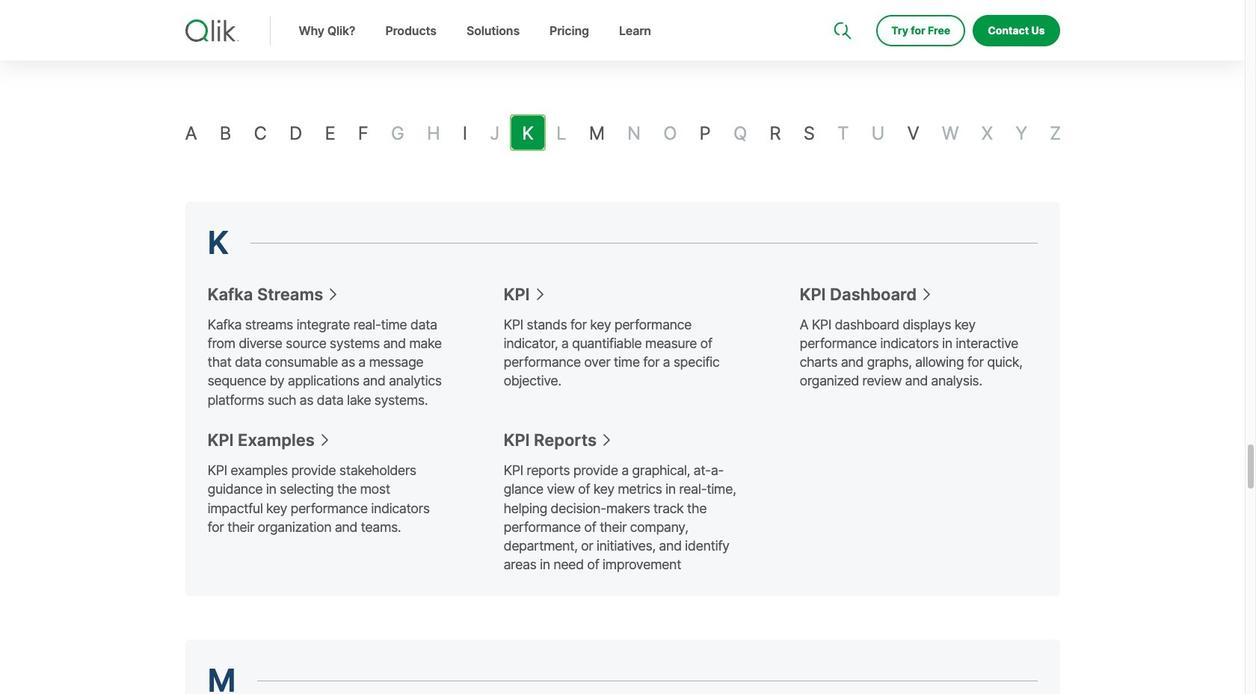 Task type: vqa. For each thing, say whether or not it's contained in the screenshot.
Level to the middle
no



Task type: describe. For each thing, give the bounding box(es) containing it.
support image
[[836, 0, 848, 12]]

company image
[[923, 0, 934, 12]]

qlik image
[[185, 19, 239, 42]]



